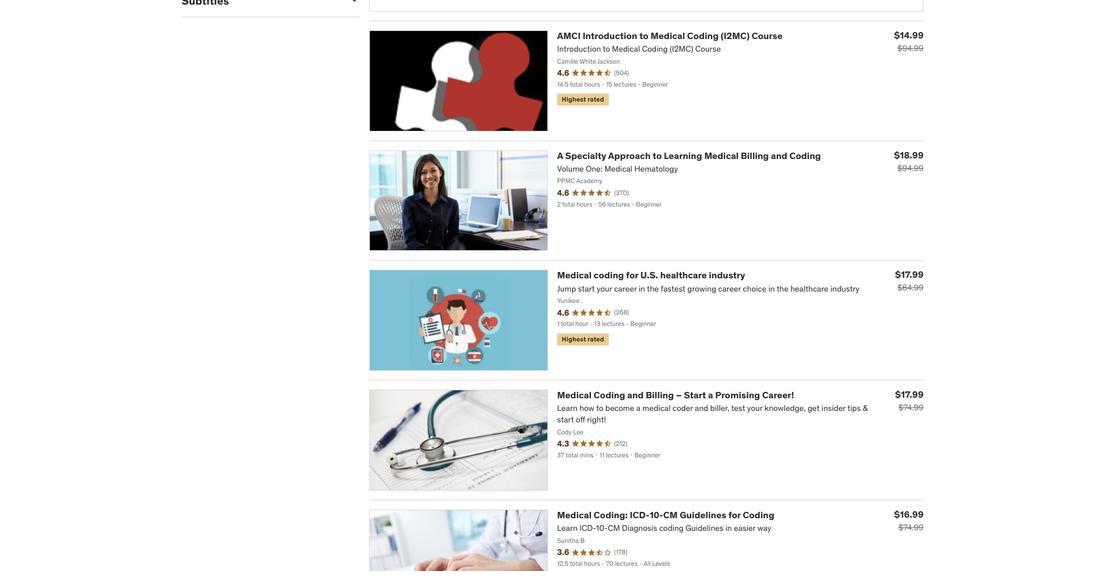 Task type: vqa. For each thing, say whether or not it's contained in the screenshot.


Task type: describe. For each thing, give the bounding box(es) containing it.
small image
[[349, 0, 360, 6]]

approach
[[608, 150, 651, 161]]

course
[[752, 30, 783, 41]]

coding
[[594, 270, 624, 281]]

1 vertical spatial to
[[653, 150, 662, 161]]

medical for billing
[[557, 390, 592, 401]]

0 vertical spatial to
[[640, 30, 649, 41]]

$18.99 $94.99
[[895, 149, 924, 173]]

a specialty approach to learning medical billing and coding link
[[557, 150, 821, 161]]

cm
[[663, 510, 678, 521]]

promising
[[716, 390, 760, 401]]

medical coding and billing – start a promising career!
[[557, 390, 794, 401]]

a specialty approach to learning medical billing and coding
[[557, 150, 821, 161]]

$17.99 $74.99
[[896, 389, 924, 413]]

$18.99
[[895, 149, 924, 161]]

amci introduction to medical coding (i2mc) course
[[557, 30, 783, 41]]

0 horizontal spatial for
[[626, 270, 639, 281]]

0 vertical spatial billing
[[741, 150, 769, 161]]

$94.99 for $14.99
[[898, 43, 924, 53]]

start
[[684, 390, 706, 401]]



Task type: locate. For each thing, give the bounding box(es) containing it.
0 horizontal spatial billing
[[646, 390, 674, 401]]

learning
[[664, 150, 702, 161]]

$74.99 inside $16.99 $74.99
[[899, 523, 924, 533]]

industry
[[709, 270, 746, 281]]

medical coding and billing – start a promising career! link
[[557, 390, 794, 401]]

healthcare
[[660, 270, 707, 281]]

$94.99 for $18.99
[[898, 163, 924, 173]]

0 vertical spatial $17.99
[[896, 269, 924, 281]]

$94.99 down $18.99
[[898, 163, 924, 173]]

0 vertical spatial and
[[771, 150, 788, 161]]

amci
[[557, 30, 581, 41]]

coding
[[687, 30, 719, 41], [790, 150, 821, 161], [594, 390, 625, 401], [743, 510, 775, 521]]

1 vertical spatial billing
[[646, 390, 674, 401]]

1 $17.99 from the top
[[896, 269, 924, 281]]

$17.99
[[896, 269, 924, 281], [896, 389, 924, 401]]

0 horizontal spatial to
[[640, 30, 649, 41]]

$94.99 down $14.99
[[898, 43, 924, 53]]

$74.99 for $16.99
[[899, 523, 924, 533]]

$94.99
[[898, 43, 924, 53], [898, 163, 924, 173]]

1 vertical spatial $94.99
[[898, 163, 924, 173]]

1 horizontal spatial billing
[[741, 150, 769, 161]]

a
[[557, 150, 563, 161]]

1 horizontal spatial to
[[653, 150, 662, 161]]

a
[[708, 390, 713, 401]]

$17.99 $64.99
[[896, 269, 924, 293]]

1 horizontal spatial and
[[771, 150, 788, 161]]

1 vertical spatial for
[[729, 510, 741, 521]]

for left u.s.
[[626, 270, 639, 281]]

guidelines
[[680, 510, 727, 521]]

$14.99 $94.99
[[895, 29, 924, 53]]

medical coding: icd-10-cm  guidelines for coding
[[557, 510, 775, 521]]

icd-
[[630, 510, 650, 521]]

–
[[676, 390, 682, 401]]

and
[[771, 150, 788, 161], [627, 390, 644, 401]]

1 $94.99 from the top
[[898, 43, 924, 53]]

medical coding for u.s. healthcare industry
[[557, 270, 746, 281]]

$94.99 inside $18.99 $94.99
[[898, 163, 924, 173]]

billing
[[741, 150, 769, 161], [646, 390, 674, 401]]

1 horizontal spatial for
[[729, 510, 741, 521]]

(i2mc)
[[721, 30, 750, 41]]

$74.99 for $17.99
[[899, 403, 924, 413]]

medical coding for u.s. healthcare industry link
[[557, 270, 746, 281]]

$64.99
[[898, 283, 924, 293]]

2 $94.99 from the top
[[898, 163, 924, 173]]

$74.99
[[899, 403, 924, 413], [899, 523, 924, 533]]

to left learning
[[653, 150, 662, 161]]

for
[[626, 270, 639, 281], [729, 510, 741, 521]]

1 $74.99 from the top
[[899, 403, 924, 413]]

10-
[[650, 510, 663, 521]]

career!
[[762, 390, 794, 401]]

1 vertical spatial $17.99
[[896, 389, 924, 401]]

amci introduction to medical coding (i2mc) course link
[[557, 30, 783, 41]]

$14.99
[[895, 29, 924, 41]]

medical
[[651, 30, 685, 41], [705, 150, 739, 161], [557, 270, 592, 281], [557, 390, 592, 401], [557, 510, 592, 521]]

$16.99 $74.99
[[895, 509, 924, 533]]

0 vertical spatial $74.99
[[899, 403, 924, 413]]

2 $17.99 from the top
[[896, 389, 924, 401]]

0 vertical spatial $94.99
[[898, 43, 924, 53]]

medical for u.s.
[[557, 270, 592, 281]]

1 vertical spatial and
[[627, 390, 644, 401]]

specialty
[[565, 150, 607, 161]]

$17.99 for medical coding and billing – start a promising career!
[[896, 389, 924, 401]]

coding:
[[594, 510, 628, 521]]

1 vertical spatial $74.99
[[899, 523, 924, 533]]

$17.99 for medical coding for u.s. healthcare industry
[[896, 269, 924, 281]]

medical for 10-
[[557, 510, 592, 521]]

0 horizontal spatial and
[[627, 390, 644, 401]]

to
[[640, 30, 649, 41], [653, 150, 662, 161]]

for right guidelines
[[729, 510, 741, 521]]

$74.99 inside $17.99 $74.99
[[899, 403, 924, 413]]

0 vertical spatial for
[[626, 270, 639, 281]]

medical coding: icd-10-cm  guidelines for coding link
[[557, 510, 775, 521]]

$94.99 inside $14.99 $94.99
[[898, 43, 924, 53]]

2 $74.99 from the top
[[899, 523, 924, 533]]

to right introduction
[[640, 30, 649, 41]]

$16.99
[[895, 509, 924, 521]]

introduction
[[583, 30, 638, 41]]

u.s.
[[641, 270, 658, 281]]



